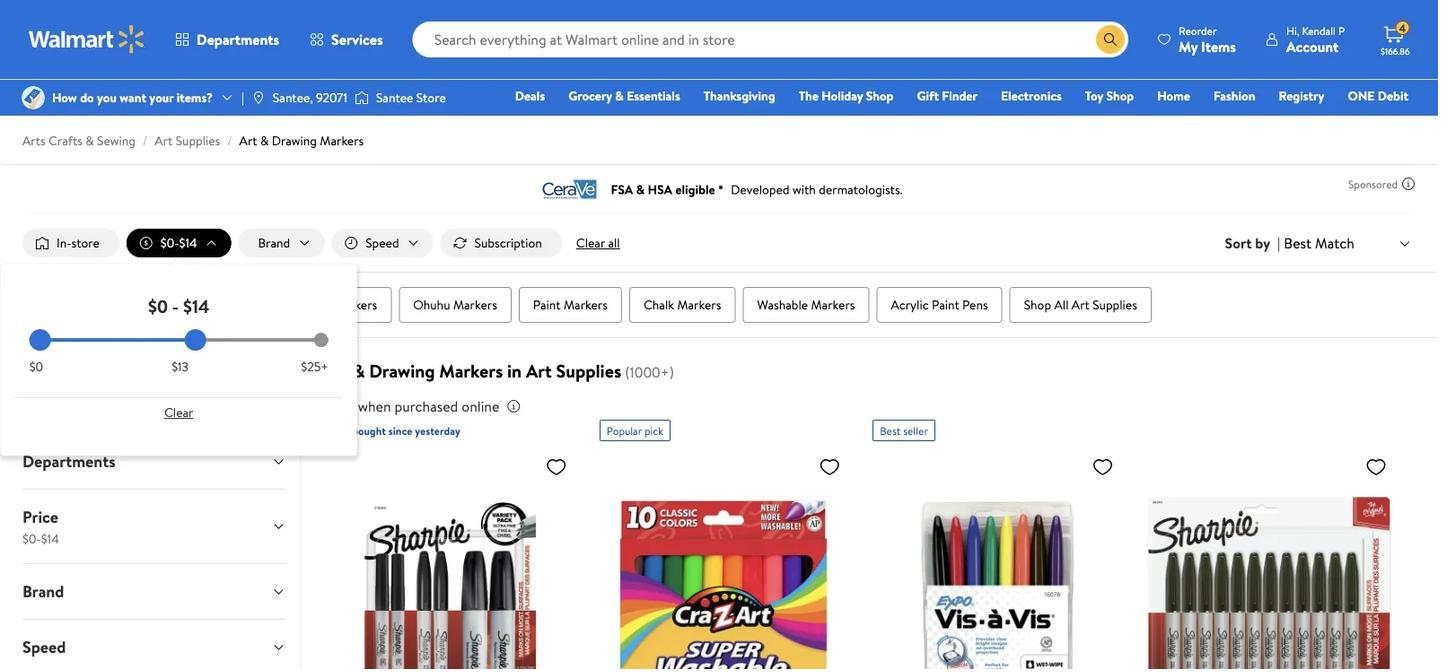 Task type: locate. For each thing, give the bounding box(es) containing it.
art down your
[[155, 132, 173, 150]]

shop right toy
[[1107, 87, 1134, 105]]

$13
[[172, 358, 189, 376]]

seller
[[903, 423, 928, 439]]

best inside popup button
[[1284, 233, 1312, 253]]

1 vertical spatial drawing
[[369, 359, 435, 384]]

1 horizontal spatial speed button
[[332, 229, 433, 258]]

best match button
[[1281, 232, 1416, 255]]

/ right the "art supplies" link
[[227, 132, 232, 150]]

1 horizontal spatial brand
[[258, 234, 290, 252]]

departments button up the items?
[[160, 18, 295, 61]]

supplies down the items?
[[176, 132, 220, 150]]

in
[[507, 359, 522, 384]]

speed inside speed tab
[[22, 636, 66, 659]]

add to favorites list, expo vis-a-vis wet erase marker set, fine tip, assorted colors, 8 count image
[[1092, 456, 1114, 479]]

 image for santee, 92071
[[251, 91, 266, 105]]

2 paint from the left
[[932, 296, 960, 314]]

fashion
[[1214, 87, 1256, 105]]

speed tab
[[8, 620, 300, 670]]

services button
[[295, 18, 398, 61]]

santee,
[[273, 89, 313, 106]]

1 vertical spatial $14
[[183, 294, 210, 319]]

walmart+
[[1355, 112, 1409, 130]]

brand inside sort and filter section element
[[258, 234, 290, 252]]

markers up 'online'
[[439, 359, 503, 384]]

price inside price $0-$14
[[22, 506, 58, 529]]

art up 100+
[[323, 359, 349, 384]]

sort and filter section element
[[1, 215, 1438, 272]]

search icon image
[[1104, 32, 1118, 47]]

departments button down clear button
[[8, 434, 300, 489]]

$0-
[[161, 234, 179, 252], [22, 530, 41, 548]]

0 horizontal spatial /
[[143, 132, 148, 150]]

paint markers link
[[519, 287, 622, 323]]

 image left santee,
[[251, 91, 266, 105]]

art
[[155, 132, 173, 150], [239, 132, 257, 150], [1072, 296, 1090, 314], [323, 359, 349, 384], [526, 359, 552, 384]]

1 vertical spatial $0
[[29, 358, 43, 376]]

markers for posca markers
[[333, 296, 377, 314]]

| inside sort and filter section element
[[1278, 233, 1281, 253]]

best for best seller
[[880, 423, 901, 439]]

one debit link
[[1340, 86, 1417, 106]]

in-store
[[57, 234, 100, 252]]

brand for top brand dropdown button
[[258, 234, 290, 252]]

0 vertical spatial price
[[323, 397, 355, 417]]

1 horizontal spatial /
[[227, 132, 232, 150]]

brand inside tab
[[22, 581, 64, 603]]

& right crafts
[[86, 132, 94, 150]]

electronics
[[1001, 87, 1062, 105]]

departments up the items?
[[197, 30, 279, 49]]

one debit walmart+
[[1348, 87, 1409, 130]]

1 horizontal spatial  image
[[251, 91, 266, 105]]

0 horizontal spatial price
[[22, 506, 58, 529]]

price
[[323, 397, 355, 417], [22, 506, 58, 529]]

markers right chalk
[[677, 296, 721, 314]]

art & drawing markers in art supplies (1000+)
[[323, 359, 674, 384]]

1 horizontal spatial drawing
[[369, 359, 435, 384]]

1 vertical spatial $0-
[[22, 530, 41, 548]]

0 vertical spatial speed button
[[332, 229, 433, 258]]

speed button up posca markers
[[332, 229, 433, 258]]

1 vertical spatial departments
[[22, 451, 115, 473]]

your
[[149, 89, 174, 106]]

in-store button
[[22, 229, 119, 258]]

paint
[[533, 296, 561, 314], [932, 296, 960, 314]]

finder
[[942, 87, 978, 105]]

expo vis-a-vis wet erase marker set, fine tip, assorted colors, 8 count image
[[873, 449, 1121, 670]]

brand down price $0-$14
[[22, 581, 64, 603]]

1 horizontal spatial price
[[323, 397, 355, 417]]

grocery
[[569, 87, 612, 105]]

markers down "clear all" button
[[564, 296, 608, 314]]

posca markers
[[299, 296, 377, 314]]

 image
[[22, 86, 45, 110], [355, 89, 369, 107], [251, 91, 266, 105]]

drawing down santee,
[[272, 132, 317, 150]]

best left seller
[[880, 423, 901, 439]]

in-
[[57, 234, 71, 252]]

do
[[80, 89, 94, 106]]

list item
[[22, 394, 113, 426]]

departments button
[[160, 18, 295, 61], [8, 434, 300, 489]]

0 vertical spatial speed
[[366, 234, 399, 252]]

brand for the bottom brand dropdown button
[[22, 581, 64, 603]]

sort
[[1225, 233, 1252, 253]]

posca markers link
[[285, 287, 392, 323]]

0 horizontal spatial speed
[[22, 636, 66, 659]]

thanksgiving
[[704, 87, 775, 105]]

| right the items?
[[242, 89, 244, 106]]

1 horizontal spatial $0-
[[161, 234, 179, 252]]

1 horizontal spatial best
[[1284, 233, 1312, 253]]

best right by
[[1284, 233, 1312, 253]]

brand up posca markers link
[[258, 234, 290, 252]]

speed button down brand tab
[[8, 620, 300, 670]]

0 vertical spatial supplies
[[176, 132, 220, 150]]

0 horizontal spatial  image
[[22, 86, 45, 110]]

sort by |
[[1225, 233, 1281, 253]]

sewing
[[97, 132, 136, 150]]

clear down $13
[[164, 404, 193, 422]]

paint down subscription
[[533, 296, 561, 314]]

0 vertical spatial departments
[[197, 30, 279, 49]]

drawing up price when purchased online
[[369, 359, 435, 384]]

chalk markers link
[[629, 287, 736, 323]]

registry link
[[1271, 86, 1333, 106]]

 image left how
[[22, 86, 45, 110]]

sharpie permanent markers, fine point, black, 12 count image
[[1146, 449, 1394, 670]]

toy shop link
[[1077, 86, 1142, 106]]

2 horizontal spatial supplies
[[1093, 296, 1138, 314]]

my
[[1179, 36, 1198, 56]]

supplies
[[176, 132, 220, 150], [1093, 296, 1138, 314], [556, 359, 621, 384]]

paint left pens
[[932, 296, 960, 314]]

$14 inside price $0-$14
[[41, 530, 59, 548]]

1 horizontal spatial |
[[1278, 233, 1281, 253]]

departments up price $0-$14
[[22, 451, 115, 473]]

shop left the all
[[1024, 296, 1052, 314]]

add to favorites list, sharpie permanent markers, fine point, black, 12 count image
[[1366, 456, 1387, 479]]

0 vertical spatial best
[[1284, 233, 1312, 253]]

2 vertical spatial supplies
[[556, 359, 621, 384]]

1 vertical spatial brand
[[22, 581, 64, 603]]

paint inside paint markers link
[[533, 296, 561, 314]]

pens
[[963, 296, 988, 314]]

1 horizontal spatial $0
[[148, 294, 168, 319]]

1 paint from the left
[[533, 296, 561, 314]]

walmart+ link
[[1347, 111, 1417, 131]]

clear inside sort and filter section element
[[576, 234, 605, 252]]

1 vertical spatial speed button
[[8, 620, 300, 670]]

applied filters section element
[[22, 354, 134, 377]]

price tab
[[8, 490, 300, 564]]

1 horizontal spatial speed
[[366, 234, 399, 252]]

2 vertical spatial $14
[[41, 530, 59, 548]]

$14 for price $0-$14
[[41, 530, 59, 548]]

| right by
[[1278, 233, 1281, 253]]

0 vertical spatial brand
[[258, 234, 290, 252]]

bought
[[352, 424, 386, 439]]

markers inside 'link'
[[219, 296, 263, 314]]

clear button
[[29, 399, 328, 427]]

drawing
[[272, 132, 317, 150], [369, 359, 435, 384]]

0 vertical spatial drawing
[[272, 132, 317, 150]]

 image for santee store
[[355, 89, 369, 107]]

brand button up speed tab
[[8, 565, 300, 619]]

1 horizontal spatial paint
[[932, 296, 960, 314]]

speed
[[366, 234, 399, 252], [22, 636, 66, 659]]

holiday
[[822, 87, 863, 105]]

deals
[[515, 87, 545, 105]]

shop right holiday
[[866, 87, 894, 105]]

1 vertical spatial |
[[1278, 233, 1281, 253]]

0 vertical spatial $0-
[[161, 234, 179, 252]]

cra-z-art classic multicolor broad line washable markers, 10 count, back to school supplies image
[[600, 449, 848, 670]]

brand tab
[[8, 565, 300, 619]]

$0 left filters
[[29, 358, 43, 376]]

1 horizontal spatial departments
[[197, 30, 279, 49]]

0 horizontal spatial |
[[242, 89, 244, 106]]

subscription
[[475, 234, 542, 252]]

art right the all
[[1072, 296, 1090, 314]]

0 horizontal spatial paint
[[533, 296, 561, 314]]

supplies for in
[[556, 359, 621, 384]]

1 vertical spatial best
[[880, 423, 901, 439]]

when
[[358, 397, 391, 417]]

Walmart Site-Wide search field
[[413, 22, 1129, 57]]

1 horizontal spatial shop
[[1024, 296, 1052, 314]]

markers right prismacolor
[[219, 296, 263, 314]]

0 horizontal spatial brand
[[22, 581, 64, 603]]

$14
[[179, 234, 197, 252], [183, 294, 210, 319], [41, 530, 59, 548]]

 image for how do you want your items?
[[22, 86, 45, 110]]

markers down the 92071
[[320, 132, 364, 150]]

fashion link
[[1206, 86, 1264, 106]]

add to favorites list, cra-z-art classic multicolor broad line washable markers, 10 count, back to school supplies image
[[819, 456, 841, 479]]

gift finder link
[[909, 86, 986, 106]]

0 horizontal spatial $0-
[[22, 530, 41, 548]]

crafts
[[49, 132, 83, 150]]

1 horizontal spatial clear
[[576, 234, 605, 252]]

supplies for /
[[176, 132, 220, 150]]

popular
[[607, 423, 642, 439]]

$0 left -
[[148, 294, 168, 319]]

registry
[[1279, 87, 1325, 105]]

markers right washable
[[811, 296, 855, 314]]

shop
[[866, 87, 894, 105], [1107, 87, 1134, 105], [1024, 296, 1052, 314]]

deals link
[[507, 86, 553, 106]]

supplies right the all
[[1093, 296, 1138, 314]]

chalk
[[644, 296, 674, 314]]

all
[[1055, 296, 1069, 314]]

 image right the 92071
[[355, 89, 369, 107]]

0 vertical spatial $0
[[148, 294, 168, 319]]

sharpie permanent markers, multi-tip pack, fine/ultra fine/chisel tip, black, 6 count image
[[326, 449, 574, 670]]

home
[[1158, 87, 1191, 105]]

brand button up posca
[[238, 229, 324, 258]]

1 vertical spatial price
[[22, 506, 58, 529]]

0 horizontal spatial shop
[[866, 87, 894, 105]]

/
[[143, 132, 148, 150], [227, 132, 232, 150]]

1 vertical spatial speed
[[22, 636, 66, 659]]

& right the "art supplies" link
[[260, 132, 269, 150]]

grocery & essentials link
[[560, 86, 688, 106]]

2 horizontal spatial  image
[[355, 89, 369, 107]]

0 vertical spatial clear
[[576, 234, 605, 252]]

shop all art supplies
[[1024, 296, 1138, 314]]

speed button
[[332, 229, 433, 258], [8, 620, 300, 670]]

1 vertical spatial clear
[[164, 404, 193, 422]]

the
[[799, 87, 819, 105]]

0 horizontal spatial best
[[880, 423, 901, 439]]

sponsored
[[1349, 176, 1398, 192]]

1 horizontal spatial supplies
[[556, 359, 621, 384]]

2 horizontal spatial shop
[[1107, 87, 1134, 105]]

$166.86
[[1381, 45, 1410, 57]]

markers right posca
[[333, 296, 377, 314]]

markers right ohuhu
[[453, 296, 497, 314]]

& right 'grocery'
[[615, 87, 624, 105]]

0 vertical spatial $14
[[179, 234, 197, 252]]

clear all button
[[569, 229, 627, 258]]

clear left all at the left of page
[[576, 234, 605, 252]]

how
[[52, 89, 77, 106]]

reorder
[[1179, 23, 1217, 38]]

$0
[[148, 294, 168, 319], [29, 358, 43, 376]]

0 horizontal spatial departments
[[22, 451, 115, 473]]

0 horizontal spatial $0
[[29, 358, 43, 376]]

0 horizontal spatial clear
[[164, 404, 193, 422]]

store
[[416, 89, 446, 106]]

the holiday shop link
[[791, 86, 902, 106]]

supplies left the (1000+) on the left of page
[[556, 359, 621, 384]]

0 horizontal spatial supplies
[[176, 132, 220, 150]]

/ right sewing
[[143, 132, 148, 150]]

want
[[120, 89, 146, 106]]



Task type: vqa. For each thing, say whether or not it's contained in the screenshot.
Departments inside the popup button
yes



Task type: describe. For each thing, give the bounding box(es) containing it.
0 vertical spatial departments button
[[160, 18, 295, 61]]

speed inside sort and filter section element
[[366, 234, 399, 252]]

electronics link
[[993, 86, 1070, 106]]

best seller
[[880, 423, 928, 439]]

you
[[97, 89, 117, 106]]

$25+
[[301, 358, 328, 376]]

paint inside the acrylic paint pens link
[[932, 296, 960, 314]]

clear for clear
[[164, 404, 193, 422]]

purchased
[[395, 397, 458, 417]]

thanksgiving link
[[696, 86, 784, 106]]

selected
[[22, 354, 86, 377]]

acrylic paint pens
[[891, 296, 988, 314]]

$0- inside price $0-$14
[[22, 530, 41, 548]]

hi,
[[1287, 23, 1300, 38]]

92071
[[316, 89, 347, 106]]

debit
[[1378, 87, 1409, 105]]

markers for paint markers
[[564, 296, 608, 314]]

Search search field
[[413, 22, 1129, 57]]

ohuhu
[[413, 296, 450, 314]]

prismacolor
[[152, 296, 216, 314]]

washable
[[757, 296, 808, 314]]

$0 - $14
[[148, 294, 210, 319]]

price for $0-
[[22, 506, 58, 529]]

filters
[[90, 354, 134, 377]]

ohuhu markers link
[[399, 287, 512, 323]]

$0 for $0 - $14
[[148, 294, 168, 319]]

0 vertical spatial |
[[242, 89, 244, 106]]

by
[[1256, 233, 1271, 253]]

clear all
[[576, 234, 620, 252]]

essentials
[[627, 87, 680, 105]]

one
[[1348, 87, 1375, 105]]

add to favorites list, sharpie permanent markers, multi-tip pack, fine/ultra fine/chisel tip, black, 6 count image
[[546, 456, 567, 479]]

selected filters
[[22, 354, 134, 377]]

art & drawing markers link
[[239, 132, 364, 150]]

popular pick
[[607, 423, 664, 439]]

prismacolor markers link
[[137, 287, 277, 323]]

0 horizontal spatial drawing
[[272, 132, 317, 150]]

prismacolor markers
[[152, 296, 263, 314]]

markers for prismacolor markers
[[219, 296, 263, 314]]

yesterday
[[415, 424, 460, 439]]

how do you want your items?
[[52, 89, 213, 106]]

acrylic
[[891, 296, 929, 314]]

washable markers
[[757, 296, 855, 314]]

1 vertical spatial brand button
[[8, 565, 300, 619]]

0 vertical spatial brand button
[[238, 229, 324, 258]]

posca
[[299, 296, 330, 314]]

markers for washable markers
[[811, 296, 855, 314]]

arts crafts & sewing / art supplies / art & drawing markers
[[22, 132, 364, 150]]

$0- inside dropdown button
[[161, 234, 179, 252]]

arts
[[22, 132, 46, 150]]

0 horizontal spatial speed button
[[8, 620, 300, 670]]

1 / from the left
[[143, 132, 148, 150]]

$0 range field
[[29, 339, 328, 342]]

all
[[608, 234, 620, 252]]

items?
[[177, 89, 213, 106]]

1 vertical spatial supplies
[[1093, 296, 1138, 314]]

acrylic paint pens link
[[877, 287, 1003, 323]]

p
[[1339, 23, 1345, 38]]

legal information image
[[507, 400, 521, 414]]

gift
[[917, 87, 939, 105]]

santee
[[376, 89, 413, 106]]

100+ bought since yesterday
[[326, 424, 460, 439]]

$14 for $0 - $14
[[183, 294, 210, 319]]

-
[[172, 294, 179, 319]]

art right in
[[526, 359, 552, 384]]

pick
[[645, 423, 664, 439]]

markers for chalk markers
[[677, 296, 721, 314]]

reorder my items
[[1179, 23, 1236, 56]]

chalk markers
[[644, 296, 721, 314]]

toy shop
[[1085, 87, 1134, 105]]

2 / from the left
[[227, 132, 232, 150]]

$0-$14
[[161, 234, 197, 252]]

clear for clear all
[[576, 234, 605, 252]]

$14 inside dropdown button
[[179, 234, 197, 252]]

best for best match
[[1284, 233, 1312, 253]]

$0 for $0
[[29, 358, 43, 376]]

grocery & essentials
[[569, 87, 680, 105]]

(1000+)
[[625, 363, 674, 383]]

walmart image
[[29, 25, 145, 54]]

gift finder
[[917, 87, 978, 105]]

1 vertical spatial departments button
[[8, 434, 300, 489]]

paint markers
[[533, 296, 608, 314]]

ohuhu markers
[[413, 296, 497, 314]]

items
[[1201, 36, 1236, 56]]

& up when on the left bottom of page
[[353, 359, 365, 384]]

departments tab
[[8, 434, 300, 489]]

art right the "art supplies" link
[[239, 132, 257, 150]]

kendall
[[1302, 23, 1336, 38]]

subscription button
[[441, 229, 562, 258]]

art supplies link
[[155, 132, 220, 150]]

store
[[71, 234, 100, 252]]

price when purchased online
[[323, 397, 500, 417]]

markers for ohuhu markers
[[453, 296, 497, 314]]

ad disclaimer and feedback for skylinedisplayad image
[[1402, 177, 1416, 191]]

since
[[389, 424, 412, 439]]

the holiday shop
[[799, 87, 894, 105]]

100+
[[326, 424, 350, 439]]

services
[[331, 30, 383, 49]]

best match
[[1284, 233, 1355, 253]]

departments inside tab
[[22, 451, 115, 473]]

hi, kendall p account
[[1287, 23, 1345, 56]]

price for when
[[323, 397, 355, 417]]



